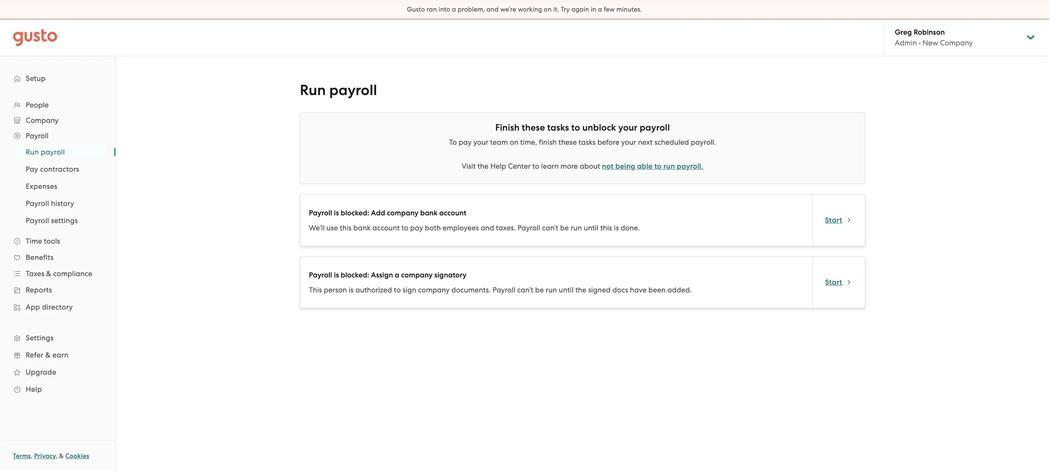 Task type: locate. For each thing, give the bounding box(es) containing it.
to
[[449, 138, 457, 147]]

0 vertical spatial run payroll
[[300, 81, 377, 99]]

1 horizontal spatial this
[[601, 224, 612, 232]]

0 horizontal spatial bank
[[354, 224, 371, 232]]

pay
[[26, 165, 38, 174]]

, left privacy link
[[31, 453, 32, 460]]

& right taxes
[[46, 270, 51, 278]]

bank up the both
[[420, 209, 438, 218]]

1 vertical spatial payroll
[[640, 122, 670, 133]]

1 vertical spatial run
[[26, 148, 39, 156]]

1 horizontal spatial help
[[491, 162, 506, 171]]

in
[[591, 6, 597, 13]]

pay
[[459, 138, 472, 147], [410, 224, 423, 232]]

blocked:
[[341, 209, 369, 218], [341, 271, 369, 280]]

documents.
[[452, 286, 491, 294]]

1 vertical spatial run payroll
[[26, 148, 65, 156]]

& for earn
[[45, 351, 51, 360]]

0 vertical spatial can't
[[542, 224, 559, 232]]

is up the person
[[334, 271, 339, 280]]

being
[[616, 162, 635, 171]]

payroll inside payroll settings link
[[26, 216, 49, 225]]

& left cookies button
[[59, 453, 64, 460]]

company button
[[9, 113, 107, 128]]

finish
[[495, 122, 520, 133]]

company right new at the right top of the page
[[940, 39, 973, 47]]

and
[[487, 6, 499, 13], [481, 224, 494, 232]]

1 vertical spatial run
[[571, 224, 582, 232]]

account down payroll is blocked: add company bank account at the top left of the page
[[373, 224, 400, 232]]

pay left the both
[[410, 224, 423, 232]]

1 horizontal spatial be
[[560, 224, 569, 232]]

account
[[439, 209, 467, 218], [373, 224, 400, 232]]

bank
[[420, 209, 438, 218], [354, 224, 371, 232]]

2 horizontal spatial payroll
[[640, 122, 670, 133]]

0 horizontal spatial company
[[26, 116, 59, 125]]

to left learn
[[533, 162, 540, 171]]

reports
[[26, 286, 52, 294]]

0 vertical spatial company
[[387, 209, 419, 218]]

payroll
[[26, 132, 49, 140], [26, 199, 49, 208], [309, 209, 332, 218], [26, 216, 49, 225], [518, 224, 541, 232], [309, 271, 332, 280], [493, 286, 516, 294]]

payroll down company dropdown button
[[26, 132, 49, 140]]

privacy
[[34, 453, 56, 460]]

to up to pay your team on time, finish these tasks before your next scheduled payroll.
[[572, 122, 580, 133]]

1 vertical spatial tasks
[[579, 138, 596, 147]]

until
[[584, 224, 599, 232], [559, 286, 574, 294]]

0 vertical spatial start
[[825, 216, 843, 225]]

greg
[[895, 28, 912, 37]]

and left taxes. at the left of page
[[481, 224, 494, 232]]

1 this from the left
[[340, 224, 352, 232]]

pay contractors
[[26, 165, 79, 174]]

1 horizontal spatial bank
[[420, 209, 438, 218]]

more
[[561, 162, 578, 171]]

and left the we're
[[487, 6, 499, 13]]

ran
[[427, 6, 437, 13]]

1 horizontal spatial the
[[576, 286, 587, 294]]

a right into
[[452, 6, 456, 13]]

taxes
[[26, 270, 44, 278]]

help down the upgrade
[[26, 385, 42, 394]]

0 horizontal spatial the
[[478, 162, 489, 171]]

this left the done.
[[601, 224, 612, 232]]

people button
[[9, 97, 107, 113]]

0 vertical spatial help
[[491, 162, 506, 171]]

start for account
[[825, 216, 843, 225]]

add
[[371, 209, 385, 218]]

1 vertical spatial on
[[510, 138, 519, 147]]

directory
[[42, 303, 73, 312]]

time tools button
[[9, 234, 107, 249]]

1 vertical spatial and
[[481, 224, 494, 232]]

1 vertical spatial be
[[535, 286, 544, 294]]

help inside "link"
[[26, 385, 42, 394]]

your
[[619, 122, 638, 133], [474, 138, 489, 147], [622, 138, 636, 147]]

robinson
[[914, 28, 945, 37]]

payroll down expenses
[[26, 199, 49, 208]]

payroll up this
[[309, 271, 332, 280]]

compliance
[[53, 270, 92, 278]]

a right in
[[598, 6, 602, 13]]

this
[[340, 224, 352, 232], [601, 224, 612, 232]]

payroll up time
[[26, 216, 49, 225]]

0 horizontal spatial a
[[395, 271, 400, 280]]

use
[[327, 224, 338, 232]]

1 horizontal spatial these
[[559, 138, 577, 147]]

1 horizontal spatial on
[[544, 6, 552, 13]]

2 vertical spatial run
[[546, 286, 557, 294]]

0 horizontal spatial run
[[26, 148, 39, 156]]

start link for payroll is blocked: assign a company signatory
[[825, 277, 853, 288]]

into
[[439, 6, 450, 13]]

app directory link
[[9, 300, 107, 315]]

taxes.
[[496, 224, 516, 232]]

payroll for payroll is blocked: assign a company signatory
[[309, 271, 332, 280]]

0 horizontal spatial pay
[[410, 224, 423, 232]]

0 horizontal spatial ,
[[31, 453, 32, 460]]

working
[[518, 6, 542, 13]]

is
[[334, 209, 339, 218], [614, 224, 619, 232], [334, 271, 339, 280], [349, 286, 354, 294]]

1 vertical spatial until
[[559, 286, 574, 294]]

the right visit
[[478, 162, 489, 171]]

cookies button
[[65, 451, 89, 462]]

pay right to
[[459, 138, 472, 147]]

1 vertical spatial help
[[26, 385, 42, 394]]

on
[[544, 6, 552, 13], [510, 138, 519, 147]]

to left sign
[[394, 286, 401, 294]]

1 horizontal spatial can't
[[542, 224, 559, 232]]

these right 'finish'
[[559, 138, 577, 147]]

company down people
[[26, 116, 59, 125]]

1 start link from the top
[[825, 215, 853, 226]]

payroll. down scheduled
[[677, 162, 704, 171]]

this right use
[[340, 224, 352, 232]]

, left cookies button
[[56, 453, 58, 460]]

until left the done.
[[584, 224, 599, 232]]

0 horizontal spatial until
[[559, 286, 574, 294]]

1 vertical spatial start
[[825, 278, 843, 287]]

2 start link from the top
[[825, 277, 853, 288]]

payroll right taxes. at the left of page
[[518, 224, 541, 232]]

tools
[[44, 237, 60, 246]]

0 vertical spatial bank
[[420, 209, 438, 218]]

run payroll
[[300, 81, 377, 99], [26, 148, 65, 156]]

assign
[[371, 271, 393, 280]]

1 horizontal spatial a
[[452, 6, 456, 13]]

& inside dropdown button
[[46, 270, 51, 278]]

payroll is blocked: assign a company signatory
[[309, 271, 467, 280]]

tasks down the finish these tasks to unblock your payroll
[[579, 138, 596, 147]]

bank down payroll is blocked: add company bank account at the top left of the page
[[354, 224, 371, 232]]

your left next
[[622, 138, 636, 147]]

1 horizontal spatial pay
[[459, 138, 472, 147]]

company down the signatory
[[418, 286, 450, 294]]

contractors
[[40, 165, 79, 174]]

0 vertical spatial the
[[478, 162, 489, 171]]

app directory
[[26, 303, 73, 312]]

1 horizontal spatial run
[[300, 81, 326, 99]]

on left it.
[[544, 6, 552, 13]]

tasks up 'finish'
[[547, 122, 569, 133]]

minutes.
[[617, 6, 642, 13]]

visit the help center to learn more about not being able to run payroll.
[[462, 162, 704, 171]]

to
[[572, 122, 580, 133], [533, 162, 540, 171], [655, 162, 662, 171], [402, 224, 409, 232], [394, 286, 401, 294]]

0 vertical spatial tasks
[[547, 122, 569, 133]]

2 horizontal spatial run
[[664, 162, 675, 171]]

before
[[598, 138, 620, 147]]

2 start from the top
[[825, 278, 843, 287]]

payroll up we'll
[[309, 209, 332, 218]]

& left the earn
[[45, 351, 51, 360]]

these
[[522, 122, 545, 133], [559, 138, 577, 147]]

1 vertical spatial &
[[45, 351, 51, 360]]

0 vertical spatial run
[[300, 81, 326, 99]]

0 horizontal spatial run
[[546, 286, 557, 294]]

scheduled
[[655, 138, 689, 147]]

a
[[452, 6, 456, 13], [598, 6, 602, 13], [395, 271, 400, 280]]

try
[[561, 6, 570, 13]]

0 horizontal spatial help
[[26, 385, 42, 394]]

blocked: up 'authorized'
[[341, 271, 369, 280]]

1 vertical spatial company
[[26, 116, 59, 125]]

payroll. for run
[[677, 162, 704, 171]]

help left center
[[491, 162, 506, 171]]

until left signed
[[559, 286, 574, 294]]

0 vertical spatial payroll.
[[691, 138, 716, 147]]

2 , from the left
[[56, 453, 58, 460]]

payroll inside the 'payroll history' link
[[26, 199, 49, 208]]

refer & earn link
[[9, 348, 107, 363]]

cookies
[[65, 453, 89, 460]]

0 vertical spatial blocked:
[[341, 209, 369, 218]]

the left signed
[[576, 286, 587, 294]]

it.
[[554, 6, 559, 13]]

on left the time,
[[510, 138, 519, 147]]

0 vertical spatial company
[[940, 39, 973, 47]]

is right the person
[[349, 286, 354, 294]]

1 vertical spatial can't
[[517, 286, 534, 294]]

payroll inside payroll dropdown button
[[26, 132, 49, 140]]

1 list from the top
[[0, 97, 116, 398]]

1 horizontal spatial ,
[[56, 453, 58, 460]]

2 blocked: from the top
[[341, 271, 369, 280]]

to down payroll is blocked: add company bank account at the top left of the page
[[402, 224, 409, 232]]

expenses link
[[15, 179, 107, 194]]

0 horizontal spatial run payroll
[[26, 148, 65, 156]]

these up the time,
[[522, 122, 545, 133]]

refer
[[26, 351, 43, 360]]

0 horizontal spatial account
[[373, 224, 400, 232]]

the
[[478, 162, 489, 171], [576, 286, 587, 294]]

company right add
[[387, 209, 419, 218]]

2 vertical spatial payroll
[[41, 148, 65, 156]]

run
[[664, 162, 675, 171], [571, 224, 582, 232], [546, 286, 557, 294]]

tasks
[[547, 122, 569, 133], [579, 138, 596, 147]]

settings
[[51, 216, 78, 225]]

start
[[825, 216, 843, 225], [825, 278, 843, 287]]

1 vertical spatial start link
[[825, 277, 853, 288]]

1 horizontal spatial company
[[940, 39, 973, 47]]

payroll for payroll settings
[[26, 216, 49, 225]]

0 vertical spatial these
[[522, 122, 545, 133]]

0 vertical spatial pay
[[459, 138, 472, 147]]

payroll
[[329, 81, 377, 99], [640, 122, 670, 133], [41, 148, 65, 156]]

1 start from the top
[[825, 216, 843, 225]]

visit
[[462, 162, 476, 171]]

time tools
[[26, 237, 60, 246]]

0 vertical spatial &
[[46, 270, 51, 278]]

terms link
[[13, 453, 31, 460]]

1 horizontal spatial run payroll
[[300, 81, 377, 99]]

company up sign
[[401, 271, 433, 280]]

0 horizontal spatial can't
[[517, 286, 534, 294]]

history
[[51, 199, 74, 208]]

0 horizontal spatial this
[[340, 224, 352, 232]]

company inside dropdown button
[[26, 116, 59, 125]]

1 vertical spatial company
[[401, 271, 433, 280]]

0 horizontal spatial tasks
[[547, 122, 569, 133]]

1 horizontal spatial payroll
[[329, 81, 377, 99]]

upgrade link
[[9, 365, 107, 380]]

account up employees
[[439, 209, 467, 218]]

1 vertical spatial blocked:
[[341, 271, 369, 280]]

1 vertical spatial payroll.
[[677, 162, 704, 171]]

1 horizontal spatial run
[[571, 224, 582, 232]]

team
[[490, 138, 508, 147]]

this person is authorized to sign company documents. payroll can't be run until the signed docs have been added.
[[309, 286, 692, 294]]

1 horizontal spatial until
[[584, 224, 599, 232]]

reports link
[[9, 282, 107, 298]]

list
[[0, 97, 116, 398], [0, 144, 116, 229]]

2 list from the top
[[0, 144, 116, 229]]

center
[[508, 162, 531, 171]]

payroll. right scheduled
[[691, 138, 716, 147]]

1 blocked: from the top
[[341, 209, 369, 218]]

0 vertical spatial account
[[439, 209, 467, 218]]

is up use
[[334, 209, 339, 218]]

start link
[[825, 215, 853, 226], [825, 277, 853, 288]]

0 horizontal spatial payroll
[[41, 148, 65, 156]]

blocked: left add
[[341, 209, 369, 218]]

a right assign
[[395, 271, 400, 280]]

1 vertical spatial pay
[[410, 224, 423, 232]]

0 vertical spatial start link
[[825, 215, 853, 226]]

0 vertical spatial be
[[560, 224, 569, 232]]



Task type: vqa. For each thing, say whether or not it's contained in the screenshot.
1st blocked: from the bottom of the page
yes



Task type: describe. For each thing, give the bounding box(es) containing it.
pay contractors link
[[15, 162, 107, 177]]

is left the done.
[[614, 224, 619, 232]]

sign
[[403, 286, 416, 294]]

gusto
[[407, 6, 425, 13]]

finish these tasks to unblock your payroll
[[495, 122, 670, 133]]

admin
[[895, 39, 917, 47]]

refer & earn
[[26, 351, 69, 360]]

& for compliance
[[46, 270, 51, 278]]

unblock
[[583, 122, 616, 133]]

terms , privacy , & cookies
[[13, 453, 89, 460]]

2 vertical spatial company
[[418, 286, 450, 294]]

help link
[[9, 382, 107, 397]]

docs
[[613, 286, 628, 294]]

payroll for payroll is blocked: add company bank account
[[309, 209, 332, 218]]

learn
[[541, 162, 559, 171]]

start for signatory
[[825, 278, 843, 287]]

to inside visit the help center to learn more about not being able to run payroll.
[[533, 162, 540, 171]]

not
[[602, 162, 614, 171]]

expenses
[[26, 182, 57, 191]]

to pay your team on time, finish these tasks before your next scheduled payroll.
[[449, 138, 716, 147]]

employees
[[443, 224, 479, 232]]

blocked: for assign
[[341, 271, 369, 280]]

your up before
[[619, 122, 638, 133]]

0 horizontal spatial these
[[522, 122, 545, 133]]

list containing people
[[0, 97, 116, 398]]

payroll history
[[26, 199, 74, 208]]

payroll. for scheduled
[[691, 138, 716, 147]]

payroll inside gusto navigation element
[[41, 148, 65, 156]]

payroll history link
[[15, 196, 107, 211]]

time
[[26, 237, 42, 246]]

been
[[649, 286, 666, 294]]

list containing run payroll
[[0, 144, 116, 229]]

•
[[919, 39, 921, 47]]

payroll for payroll history
[[26, 199, 49, 208]]

settings
[[26, 334, 54, 342]]

gusto ran into a problem, and we're working on it. try again in a few minutes.
[[407, 6, 642, 13]]

0 vertical spatial until
[[584, 224, 599, 232]]

1 vertical spatial these
[[559, 138, 577, 147]]

gusto navigation element
[[0, 56, 116, 412]]

company inside greg robinson admin • new company
[[940, 39, 973, 47]]

authorized
[[356, 286, 392, 294]]

upgrade
[[26, 368, 56, 377]]

0 horizontal spatial be
[[535, 286, 544, 294]]

0 vertical spatial on
[[544, 6, 552, 13]]

1 horizontal spatial account
[[439, 209, 467, 218]]

run inside list
[[26, 148, 39, 156]]

payroll is blocked: add company bank account
[[309, 209, 467, 218]]

greg robinson admin • new company
[[895, 28, 973, 47]]

1 , from the left
[[31, 453, 32, 460]]

taxes & compliance button
[[9, 266, 107, 282]]

2 vertical spatial &
[[59, 453, 64, 460]]

payroll right documents.
[[493, 286, 516, 294]]

have
[[630, 286, 647, 294]]

few
[[604, 6, 615, 13]]

earn
[[52, 351, 69, 360]]

new
[[923, 39, 939, 47]]

your left "team"
[[474, 138, 489, 147]]

payroll settings link
[[15, 213, 107, 228]]

1 horizontal spatial tasks
[[579, 138, 596, 147]]

added.
[[668, 286, 692, 294]]

1 vertical spatial the
[[576, 286, 587, 294]]

not being able to run payroll. link
[[602, 162, 704, 171]]

benefits link
[[9, 250, 107, 265]]

terms
[[13, 453, 31, 460]]

1 vertical spatial account
[[373, 224, 400, 232]]

payroll for payroll
[[26, 132, 49, 140]]

help inside visit the help center to learn more about not being able to run payroll.
[[491, 162, 506, 171]]

0 horizontal spatial on
[[510, 138, 519, 147]]

benefits
[[26, 253, 54, 262]]

2 horizontal spatial a
[[598, 6, 602, 13]]

0 vertical spatial and
[[487, 6, 499, 13]]

finish
[[539, 138, 557, 147]]

we'll
[[309, 224, 325, 232]]

to right able
[[655, 162, 662, 171]]

the inside visit the help center to learn more about not being able to run payroll.
[[478, 162, 489, 171]]

run payroll inside list
[[26, 148, 65, 156]]

person
[[324, 286, 347, 294]]

1 vertical spatial bank
[[354, 224, 371, 232]]

start link for payroll is blocked: add company bank account
[[825, 215, 853, 226]]

signatory
[[435, 271, 467, 280]]

we'll use this bank account to pay both employees and taxes. payroll can't be run until this is done.
[[309, 224, 640, 232]]

this
[[309, 286, 322, 294]]

privacy link
[[34, 453, 56, 460]]

run payroll link
[[15, 144, 107, 160]]

2 this from the left
[[601, 224, 612, 232]]

blocked: for add
[[341, 209, 369, 218]]

0 vertical spatial run
[[664, 162, 675, 171]]

0 vertical spatial payroll
[[329, 81, 377, 99]]

people
[[26, 101, 49, 109]]

app
[[26, 303, 40, 312]]

taxes & compliance
[[26, 270, 92, 278]]

done.
[[621, 224, 640, 232]]

payroll button
[[9, 128, 107, 144]]

again
[[572, 6, 589, 13]]

home image
[[13, 29, 57, 46]]

able
[[637, 162, 653, 171]]

setup
[[26, 74, 46, 83]]

settings link
[[9, 330, 107, 346]]

we're
[[500, 6, 516, 13]]

next
[[638, 138, 653, 147]]

about
[[580, 162, 600, 171]]



